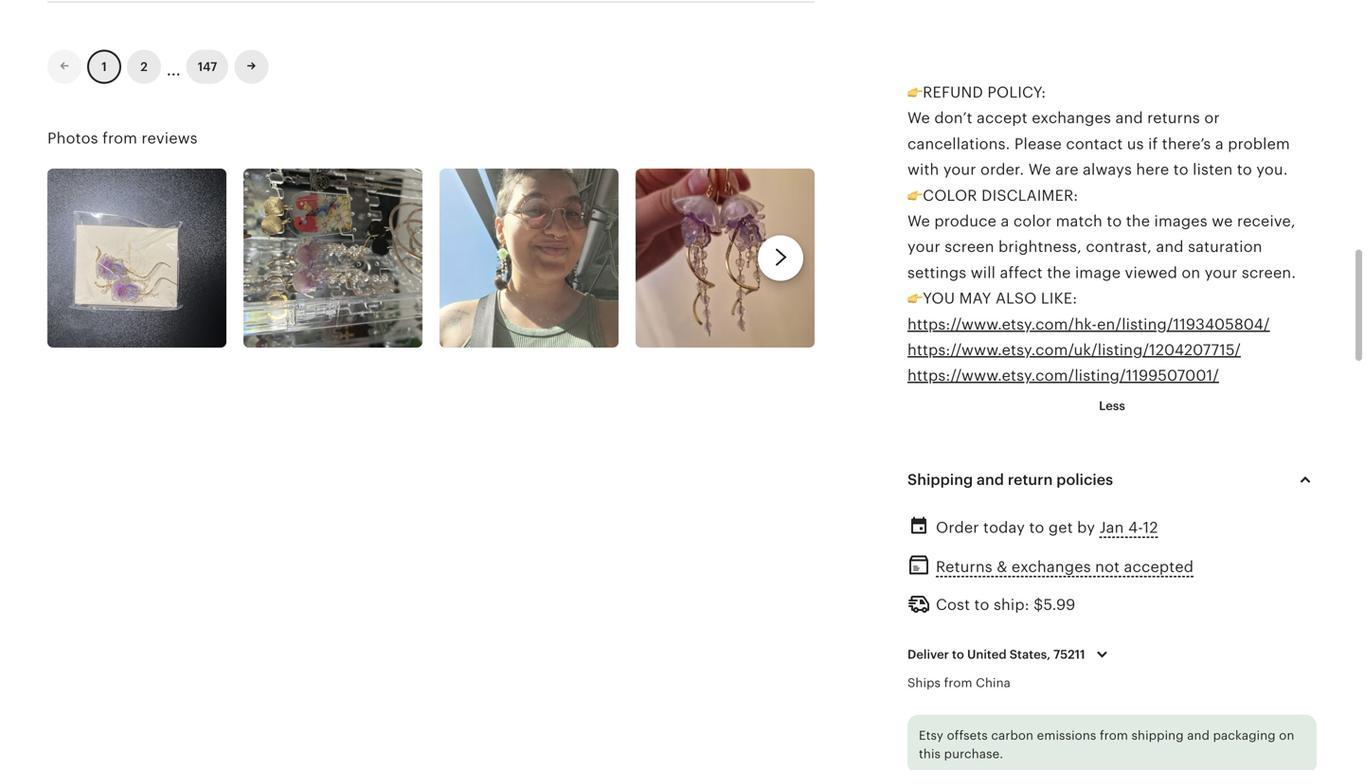 Task type: vqa. For each thing, say whether or not it's contained in the screenshot.
'Jan' related to 220.00
no



Task type: describe. For each thing, give the bounding box(es) containing it.
on inside the 👉refund policy: we don't accept exchanges and returns or cancellations. please contact us if there's a problem with your order. we are always here to listen to you. 👉color disclaimer: we produce a color match to the images we receive, your screen brightness, contrast, and saturation settings will affect the image viewed on your screen. 👉you may also like: https://www.etsy.com/hk-en/listing/1193405804/ https://www.etsy.com/uk/listing/1204207715/ https://www.etsy.com/listing/1199507001/
[[1182, 264, 1201, 281]]

image
[[1076, 264, 1122, 281]]

returns & exchanges not accepted button
[[937, 553, 1195, 581]]

https://www.etsy.com/listing/1199507001/ link
[[908, 367, 1220, 385]]

produce
[[935, 213, 997, 230]]

👉refund policy: we don't accept exchanges and returns or cancellations. please contact us if there's a problem with your order. we are always here to listen to you. 👉color disclaimer: we produce a color match to the images we receive, your screen brightness, contrast, and saturation settings will affect the image viewed on your screen. 👉you may also like: https://www.etsy.com/hk-en/listing/1193405804/ https://www.etsy.com/uk/listing/1204207715/ https://www.etsy.com/listing/1199507001/
[[908, 84, 1297, 385]]

2
[[140, 60, 148, 74]]

will
[[971, 264, 996, 281]]

jan
[[1100, 520, 1125, 537]]

2 link
[[127, 50, 161, 84]]

0 horizontal spatial your
[[908, 239, 941, 256]]

don't
[[935, 110, 973, 127]]

cost
[[937, 597, 971, 614]]

screen.
[[1243, 264, 1297, 281]]

order.
[[981, 161, 1025, 178]]

not
[[1096, 559, 1121, 576]]

or
[[1205, 110, 1221, 127]]

with
[[908, 161, 940, 178]]

carbon
[[992, 729, 1034, 743]]

united
[[968, 648, 1007, 662]]

listen
[[1194, 161, 1234, 178]]

receive,
[[1238, 213, 1296, 230]]

from inside etsy offsets carbon emissions from shipping and packaging on this purchase.
[[1100, 729, 1129, 743]]

to right cost
[[975, 597, 990, 614]]

we
[[1213, 213, 1234, 230]]

147
[[198, 60, 217, 74]]

ship:
[[994, 597, 1030, 614]]

screen
[[945, 239, 995, 256]]

shipping
[[1132, 729, 1185, 743]]

en/listing/1193405804/
[[1098, 316, 1271, 333]]

order
[[937, 520, 980, 537]]

https://www.etsy.com/uk/listing/1204207715/
[[908, 342, 1242, 359]]

75211
[[1054, 648, 1086, 662]]

exchanges inside button
[[1012, 559, 1092, 576]]

photos
[[47, 130, 98, 147]]

returns
[[937, 559, 993, 576]]

https://www.etsy.com/listing/1199507001/
[[908, 367, 1220, 385]]

problem
[[1229, 135, 1291, 153]]

1
[[102, 60, 107, 74]]

exchanges inside the 👉refund policy: we don't accept exchanges and returns or cancellations. please contact us if there's a problem with your order. we are always here to listen to you. 👉color disclaimer: we produce a color match to the images we receive, your screen brightness, contrast, and saturation settings will affect the image viewed on your screen. 👉you may also like: https://www.etsy.com/hk-en/listing/1193405804/ https://www.etsy.com/uk/listing/1204207715/ https://www.etsy.com/listing/1199507001/
[[1032, 110, 1112, 127]]

saturation
[[1189, 239, 1263, 256]]

match
[[1057, 213, 1103, 230]]

https://www.etsy.com/hk-en/listing/1193405804/ link
[[908, 316, 1271, 333]]

to left you.
[[1238, 161, 1253, 178]]

shipping
[[908, 472, 974, 489]]

color
[[1014, 213, 1052, 230]]

to down the there's
[[1174, 161, 1189, 178]]

images
[[1155, 213, 1208, 230]]

accept
[[977, 110, 1028, 127]]

and inside etsy offsets carbon emissions from shipping and packaging on this purchase.
[[1188, 729, 1210, 743]]

you.
[[1257, 161, 1289, 178]]

returns
[[1148, 110, 1201, 127]]

ships
[[908, 676, 941, 691]]

packaging
[[1214, 729, 1277, 743]]

contact
[[1067, 135, 1124, 153]]

emissions
[[1038, 729, 1097, 743]]

0 vertical spatial we
[[908, 110, 931, 127]]

are
[[1056, 161, 1079, 178]]

get
[[1049, 520, 1074, 537]]

and inside dropdown button
[[977, 472, 1005, 489]]

this
[[919, 747, 941, 762]]

👉you
[[908, 290, 956, 307]]

1 vertical spatial the
[[1048, 264, 1072, 281]]

https://www.etsy.com/hk-
[[908, 316, 1098, 333]]

to up contrast,
[[1107, 213, 1123, 230]]

1 vertical spatial we
[[1029, 161, 1052, 178]]

policy:
[[988, 84, 1047, 101]]

may
[[960, 290, 992, 307]]



Task type: locate. For each thing, give the bounding box(es) containing it.
jan 4-12 button
[[1100, 514, 1159, 542]]

we down please
[[1029, 161, 1052, 178]]

settings
[[908, 264, 967, 281]]

👉refund
[[908, 84, 984, 101]]

exchanges up the contact
[[1032, 110, 1112, 127]]

from right photos
[[102, 130, 137, 147]]

and
[[1116, 110, 1144, 127], [1157, 239, 1185, 256], [977, 472, 1005, 489], [1188, 729, 1210, 743]]

to left get
[[1030, 520, 1045, 537]]

by
[[1078, 520, 1096, 537]]

accepted
[[1125, 559, 1195, 576]]

there's
[[1163, 135, 1212, 153]]

a up listen
[[1216, 135, 1225, 153]]

offsets
[[948, 729, 988, 743]]

on
[[1182, 264, 1201, 281], [1280, 729, 1295, 743]]

contrast,
[[1087, 239, 1153, 256]]

photos from reviews
[[47, 130, 198, 147]]

1 horizontal spatial the
[[1127, 213, 1151, 230]]

exchanges up 5.99
[[1012, 559, 1092, 576]]

4-
[[1129, 520, 1144, 537]]

on right 'packaging'
[[1280, 729, 1295, 743]]

1 vertical spatial from
[[945, 676, 973, 691]]

0 horizontal spatial on
[[1182, 264, 1201, 281]]

$
[[1034, 597, 1044, 614]]

etsy
[[919, 729, 944, 743]]

we left don't
[[908, 110, 931, 127]]

policies
[[1057, 472, 1114, 489]]

here
[[1137, 161, 1170, 178]]

to inside deliver to united states, 75211 dropdown button
[[953, 648, 965, 662]]

from for reviews
[[102, 130, 137, 147]]

0 vertical spatial a
[[1216, 135, 1225, 153]]

from for china
[[945, 676, 973, 691]]

and right shipping
[[1188, 729, 1210, 743]]

returns & exchanges not accepted
[[937, 559, 1195, 576]]

from right ships
[[945, 676, 973, 691]]

0 vertical spatial from
[[102, 130, 137, 147]]

shipping and return policies
[[908, 472, 1114, 489]]

brightness,
[[999, 239, 1082, 256]]

2 vertical spatial from
[[1100, 729, 1129, 743]]

https://www.etsy.com/uk/listing/1204207715/ link
[[908, 342, 1242, 359]]

0 horizontal spatial a
[[1001, 213, 1010, 230]]

1 link
[[87, 50, 121, 84]]

2 horizontal spatial your
[[1205, 264, 1238, 281]]

0 vertical spatial on
[[1182, 264, 1201, 281]]

us
[[1128, 135, 1145, 153]]

0 vertical spatial the
[[1127, 213, 1151, 230]]

…
[[167, 53, 181, 81]]

deliver to united states, 75211
[[908, 648, 1086, 662]]

the up contrast,
[[1127, 213, 1151, 230]]

the up 'like:'
[[1048, 264, 1072, 281]]

if
[[1149, 135, 1159, 153]]

your
[[944, 161, 977, 178], [908, 239, 941, 256], [1205, 264, 1238, 281]]

please
[[1015, 135, 1063, 153]]

1 horizontal spatial your
[[944, 161, 977, 178]]

today
[[984, 520, 1026, 537]]

on inside etsy offsets carbon emissions from shipping and packaging on this purchase.
[[1280, 729, 1295, 743]]

etsy offsets carbon emissions from shipping and packaging on this purchase.
[[919, 729, 1295, 762]]

147 link
[[186, 50, 229, 84]]

affect
[[1000, 264, 1043, 281]]

deliver to united states, 75211 button
[[894, 635, 1129, 675]]

return
[[1008, 472, 1053, 489]]

less
[[1100, 399, 1126, 413]]

shipping and return policies button
[[891, 457, 1335, 503]]

0 vertical spatial exchanges
[[1032, 110, 1112, 127]]

and down images
[[1157, 239, 1185, 256]]

from left shipping
[[1100, 729, 1129, 743]]

2 vertical spatial your
[[1205, 264, 1238, 281]]

&
[[997, 559, 1008, 576]]

a left color
[[1001, 213, 1010, 230]]

disclaimer:
[[982, 187, 1079, 204]]

china
[[976, 676, 1011, 691]]

1 vertical spatial a
[[1001, 213, 1010, 230]]

a
[[1216, 135, 1225, 153], [1001, 213, 1010, 230]]

👉color
[[908, 187, 978, 204]]

we down 👉color
[[908, 213, 931, 230]]

2 vertical spatial we
[[908, 213, 931, 230]]

1 vertical spatial your
[[908, 239, 941, 256]]

we
[[908, 110, 931, 127], [1029, 161, 1052, 178], [908, 213, 931, 230]]

viewed
[[1126, 264, 1178, 281]]

states,
[[1010, 648, 1051, 662]]

from
[[102, 130, 137, 147], [945, 676, 973, 691], [1100, 729, 1129, 743]]

your down saturation
[[1205, 264, 1238, 281]]

0 horizontal spatial the
[[1048, 264, 1072, 281]]

on right viewed at right top
[[1182, 264, 1201, 281]]

0 vertical spatial your
[[944, 161, 977, 178]]

cancellations.
[[908, 135, 1011, 153]]

also
[[996, 290, 1037, 307]]

and up us
[[1116, 110, 1144, 127]]

your up settings
[[908, 239, 941, 256]]

always
[[1083, 161, 1133, 178]]

1 horizontal spatial on
[[1280, 729, 1295, 743]]

5.99
[[1044, 597, 1076, 614]]

1 vertical spatial exchanges
[[1012, 559, 1092, 576]]

your down cancellations.
[[944, 161, 977, 178]]

and left the return
[[977, 472, 1005, 489]]

2 horizontal spatial from
[[1100, 729, 1129, 743]]

order today to get by jan 4-12
[[937, 520, 1159, 537]]

12
[[1144, 520, 1159, 537]]

to up ships from china
[[953, 648, 965, 662]]

1 horizontal spatial from
[[945, 676, 973, 691]]

0 horizontal spatial from
[[102, 130, 137, 147]]

1 vertical spatial on
[[1280, 729, 1295, 743]]

to
[[1174, 161, 1189, 178], [1238, 161, 1253, 178], [1107, 213, 1123, 230], [1030, 520, 1045, 537], [975, 597, 990, 614], [953, 648, 965, 662]]

like:
[[1042, 290, 1078, 307]]

cost to ship: $ 5.99
[[937, 597, 1076, 614]]

deliver
[[908, 648, 950, 662]]

less button
[[1085, 389, 1140, 423]]

1 horizontal spatial a
[[1216, 135, 1225, 153]]

reviews
[[142, 130, 198, 147]]

ships from china
[[908, 676, 1011, 691]]



